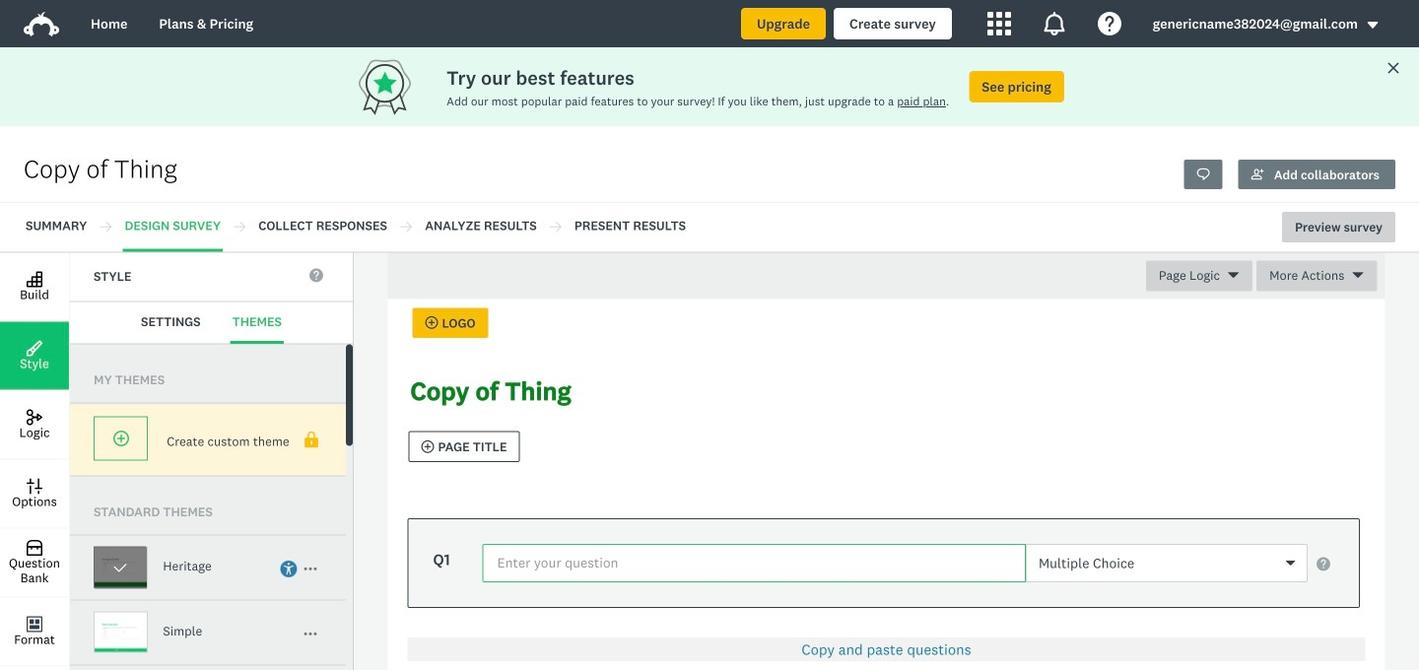 Task type: vqa. For each thing, say whether or not it's contained in the screenshot.
HELP ICON
yes



Task type: describe. For each thing, give the bounding box(es) containing it.
help icon image
[[1098, 12, 1121, 35]]

surveymonkey logo image
[[24, 12, 59, 37]]

dropdown arrow image
[[1366, 18, 1380, 32]]

1 products icon image from the left
[[987, 12, 1011, 35]]

2 products icon image from the left
[[1042, 12, 1066, 35]]

rewards image
[[355, 55, 447, 119]]



Task type: locate. For each thing, give the bounding box(es) containing it.
products icon image
[[987, 12, 1011, 35], [1042, 12, 1066, 35]]

0 horizontal spatial products icon image
[[987, 12, 1011, 35]]

1 horizontal spatial products icon image
[[1042, 12, 1066, 35]]



